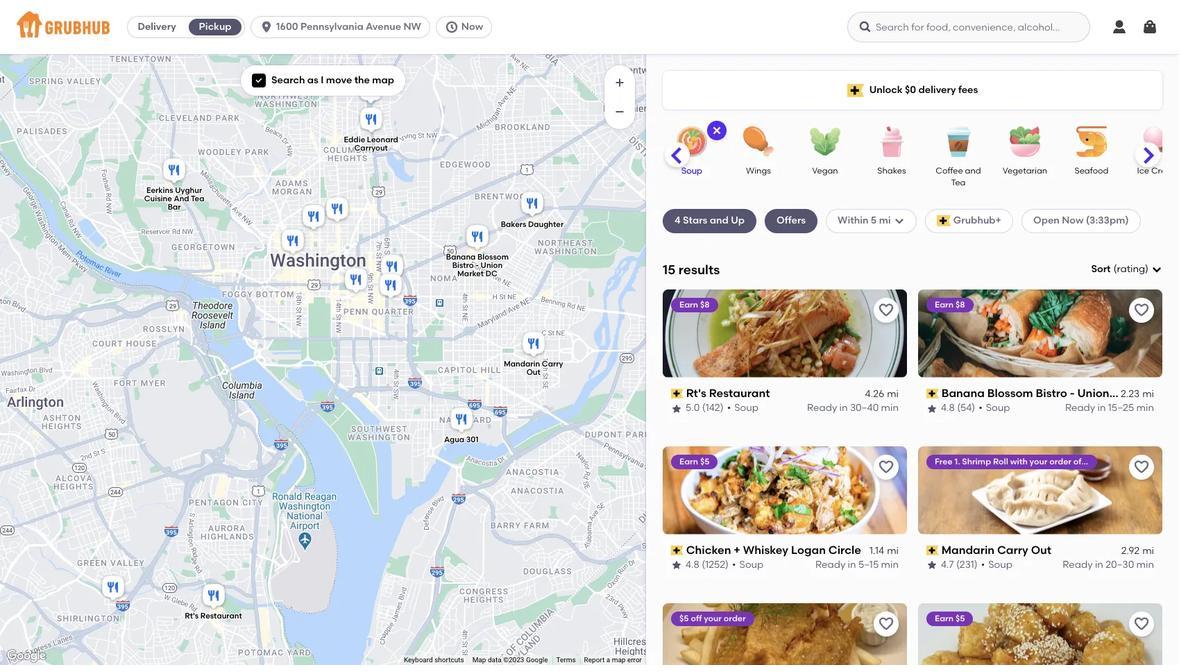 Task type: vqa. For each thing, say whether or not it's contained in the screenshot.
Most recent field
no



Task type: locate. For each thing, give the bounding box(es) containing it.
banana blossom bistro - union market dc logo image
[[919, 289, 1163, 378]]

1 $8 from the left
[[701, 300, 710, 310]]

1 horizontal spatial -
[[1071, 387, 1075, 400]]

in for chicken + whiskey logan circle
[[848, 559, 857, 571]]

0 vertical spatial map
[[372, 74, 394, 86]]

dc inside banana blossom bistro - union market dc mandarin carry out
[[486, 269, 497, 278]]

1 earn $8 from the left
[[680, 300, 710, 310]]

0 horizontal spatial earn $5
[[680, 457, 710, 466]]

pickup
[[199, 21, 232, 33]]

subscription pass image
[[927, 389, 939, 399], [927, 546, 939, 556]]

0 vertical spatial market
[[457, 269, 484, 278]]

subscription pass image
[[672, 389, 684, 399], [672, 546, 684, 556]]

• soup right (142)
[[728, 402, 759, 414]]

$8
[[701, 300, 710, 310], [956, 300, 966, 310]]

0 vertical spatial order
[[1050, 457, 1072, 466]]

blossom inside banana blossom bistro - union market dc mandarin carry out
[[477, 252, 509, 261]]

map right "the"
[[372, 74, 394, 86]]

0 horizontal spatial now
[[462, 21, 483, 33]]

0 vertical spatial tea
[[952, 178, 966, 188]]

rt's left rt's restaurant image
[[185, 612, 198, 621]]

0 horizontal spatial restaurant
[[200, 612, 242, 621]]

logan
[[792, 544, 826, 557]]

0 vertical spatial dc
[[486, 269, 497, 278]]

ready in 15–25 min
[[1066, 402, 1155, 414]]

0 horizontal spatial dc
[[486, 269, 497, 278]]

union inside banana blossom bistro - union market dc mandarin carry out
[[481, 261, 503, 270]]

Search for food, convenience, alcohol... search field
[[848, 12, 1091, 42]]

star icon image for rt's restaurant
[[672, 403, 683, 414]]

market down the banana blossom bistro - union market dc image
[[457, 269, 484, 278]]

grubhub plus flag logo image for grubhub+
[[937, 216, 951, 227]]

pho viet usa image
[[357, 76, 384, 107]]

save this restaurant image down the 5–15
[[879, 616, 895, 632]]

tea inside eerkins uyghur cuisine and tea bar
[[191, 194, 204, 203]]

0 horizontal spatial your
[[704, 614, 722, 623]]

$5 for eddie leonard carryout logo
[[956, 614, 966, 623]]

save this restaurant image
[[879, 302, 895, 319], [1134, 459, 1151, 476]]

1 horizontal spatial your
[[1030, 457, 1048, 466]]

in left 30–40
[[840, 402, 848, 414]]

save this restaurant image for eddie leonard carryout logo
[[1134, 616, 1151, 632]]

- up ready in 15–25 min
[[1071, 387, 1075, 400]]

1 vertical spatial dc
[[1154, 387, 1172, 400]]

mi
[[880, 215, 891, 227], [888, 388, 899, 400], [1143, 388, 1155, 400], [888, 545, 899, 557], [1143, 545, 1155, 557]]

1 horizontal spatial save this restaurant image
[[1134, 459, 1151, 476]]

order left of
[[1050, 457, 1072, 466]]

data
[[488, 656, 502, 664]]

soup down whiskey
[[740, 559, 764, 571]]

eerkins uyghur cuisine and tea bar image
[[160, 156, 188, 187]]

0 horizontal spatial -
[[476, 261, 479, 270]]

in for mandarin carry out
[[1096, 559, 1104, 571]]

market for banana blossom bistro - union market dc
[[1113, 387, 1152, 400]]

tea inside "coffee and tea"
[[952, 178, 966, 188]]

earn $8
[[680, 300, 710, 310], [935, 300, 966, 310]]

1 horizontal spatial tea
[[952, 178, 966, 188]]

sushi aoi image
[[342, 266, 370, 297]]

0 vertical spatial out
[[527, 368, 541, 377]]

2 horizontal spatial $5
[[956, 614, 966, 623]]

• soup for blossom
[[979, 402, 1011, 414]]

1 vertical spatial grubhub plus flag logo image
[[937, 216, 951, 227]]

• soup for +
[[733, 559, 764, 571]]

save this restaurant image down 20–30
[[1134, 616, 1151, 632]]

and left the up
[[710, 215, 729, 227]]

1 vertical spatial mandarin
[[942, 544, 995, 557]]

soup down soup image
[[682, 166, 703, 176]]

terms
[[557, 656, 576, 664]]

and right the coffee
[[966, 166, 982, 176]]

$5 left off
[[680, 614, 689, 623]]

in down the circle
[[848, 559, 857, 571]]

• for blossom
[[979, 402, 983, 414]]

svg image inside now button
[[445, 20, 459, 34]]

none field containing sort
[[1092, 263, 1163, 277]]

rt's up 5.0
[[687, 387, 707, 400]]

grubhub+
[[954, 215, 1002, 227]]

coffee
[[936, 166, 964, 176]]

save this restaurant image
[[1134, 302, 1151, 319], [879, 459, 895, 476], [879, 616, 895, 632], [1134, 616, 1151, 632]]

map right a
[[612, 656, 626, 664]]

report a map error
[[584, 656, 642, 664]]

(1252)
[[702, 559, 729, 571]]

• for +
[[733, 559, 737, 571]]

0 vertical spatial earn $5
[[680, 457, 710, 466]]

order right off
[[724, 614, 746, 623]]

301
[[466, 435, 479, 444]]

tea down the coffee
[[952, 178, 966, 188]]

rt's
[[687, 387, 707, 400], [185, 612, 198, 621]]

0 horizontal spatial svg image
[[260, 20, 274, 34]]

1 horizontal spatial earn $8
[[935, 300, 966, 310]]

earn $5
[[680, 457, 710, 466], [935, 614, 966, 623]]

1 vertical spatial banana
[[942, 387, 985, 400]]

banana
[[446, 252, 476, 261], [942, 387, 985, 400]]

banana inside banana blossom bistro - union market dc mandarin carry out
[[446, 252, 476, 261]]

chicken + whiskey logan circle logo image
[[663, 446, 908, 535]]

save this restaurant image down the ')'
[[1134, 302, 1151, 319]]

0 horizontal spatial grubhub plus flag logo image
[[848, 84, 864, 97]]

star icon image left 5.0
[[672, 403, 683, 414]]

1 vertical spatial subscription pass image
[[927, 546, 939, 556]]

0 horizontal spatial rt's restaurant
[[185, 612, 242, 621]]

• soup right (54) on the bottom right
[[979, 402, 1011, 414]]

order
[[1050, 457, 1072, 466], [724, 614, 746, 623]]

soup for rt's restaurant
[[735, 402, 759, 414]]

ready down banana blossom bistro - union market dc
[[1066, 402, 1096, 414]]

• soup down +
[[733, 559, 764, 571]]

1 vertical spatial and
[[710, 215, 729, 227]]

market for banana blossom bistro - union market dc mandarin carry out
[[457, 269, 484, 278]]

cuisine
[[144, 194, 172, 203]]

rt's inside map region
[[185, 612, 198, 621]]

and inside "coffee and tea"
[[966, 166, 982, 176]]

svg image
[[1112, 19, 1129, 35], [859, 20, 873, 34], [255, 76, 263, 85], [712, 125, 723, 136], [894, 216, 905, 227], [1152, 264, 1163, 275]]

$8 for rt's
[[701, 300, 710, 310]]

1 horizontal spatial market
[[1113, 387, 1152, 400]]

0 vertical spatial 4.8
[[942, 402, 956, 414]]

delivery button
[[128, 16, 186, 38]]

$5
[[701, 457, 710, 466], [680, 614, 689, 623], [956, 614, 966, 623]]

15–25
[[1109, 402, 1135, 414]]

rt's restaurant inside map region
[[185, 612, 242, 621]]

ready down the circle
[[816, 559, 846, 571]]

0 horizontal spatial union
[[481, 261, 503, 270]]

in
[[840, 402, 848, 414], [1098, 402, 1107, 414], [848, 559, 857, 571], [1096, 559, 1104, 571]]

• down +
[[733, 559, 737, 571]]

0 horizontal spatial $8
[[701, 300, 710, 310]]

dc down the banana blossom bistro - union market dc image
[[486, 269, 497, 278]]

5.0
[[686, 402, 700, 414]]

subscription pass image right 4.26 mi
[[927, 389, 939, 399]]

union up ready in 15–25 min
[[1078, 387, 1110, 400]]

min down the '2.92 mi'
[[1137, 559, 1155, 571]]

mandarin carry out logo image
[[919, 446, 1163, 535]]

union down the banana blossom bistro - union market dc image
[[481, 261, 503, 270]]

soup for mandarin carry out
[[989, 559, 1013, 571]]

earn $5 down 5.0
[[680, 457, 710, 466]]

1 vertical spatial subscription pass image
[[672, 546, 684, 556]]

soup right (142)
[[735, 402, 759, 414]]

0 horizontal spatial map
[[372, 74, 394, 86]]

earn $5 down 4.7
[[935, 614, 966, 623]]

open now (3:33pm)
[[1034, 215, 1130, 227]]

svg image inside 1600 pennsylvania avenue nw button
[[260, 20, 274, 34]]

• right (142)
[[728, 402, 731, 414]]

out down mandarin carry out icon
[[527, 368, 541, 377]]

bistro inside banana blossom bistro - union market dc mandarin carry out
[[452, 261, 474, 270]]

your right with
[[1030, 457, 1048, 466]]

grubhub plus flag logo image left grubhub+
[[937, 216, 951, 227]]

blossom down bakers at the left of the page
[[477, 252, 509, 261]]

2 earn $8 from the left
[[935, 300, 966, 310]]

market
[[457, 269, 484, 278], [1113, 387, 1152, 400]]

0 vertical spatial banana
[[446, 252, 476, 261]]

carry
[[542, 360, 563, 369], [998, 544, 1029, 557]]

1 subscription pass image from the top
[[672, 389, 684, 399]]

mi right 4.26
[[888, 388, 899, 400]]

0 horizontal spatial tea
[[191, 194, 204, 203]]

1 horizontal spatial banana
[[942, 387, 985, 400]]

$5 down 4.7 (231)
[[956, 614, 966, 623]]

grubhub plus flag logo image
[[848, 84, 864, 97], [937, 216, 951, 227]]

1 horizontal spatial blossom
[[988, 387, 1034, 400]]

0 vertical spatial now
[[462, 21, 483, 33]]

union for banana blossom bistro - union market dc
[[1078, 387, 1110, 400]]

1 horizontal spatial $5
[[701, 457, 710, 466]]

earn $8 for rt's
[[680, 300, 710, 310]]

1.
[[955, 457, 961, 466]]

4.8 left (54) on the bottom right
[[942, 402, 956, 414]]

mi for bistro
[[1143, 388, 1155, 400]]

minus icon image
[[613, 105, 627, 119]]

results
[[679, 262, 720, 278]]

mandarin carry out image
[[520, 330, 548, 360]]

2 subscription pass image from the top
[[672, 546, 684, 556]]

offers
[[777, 215, 806, 227]]

mason's famous lobster rolls image
[[279, 227, 307, 258]]

mandarin
[[504, 360, 540, 369], [942, 544, 995, 557]]

subscription pass image for mandarin carry out
[[927, 546, 939, 556]]

grubhub plus flag logo image left the unlock
[[848, 84, 864, 97]]

1 vertical spatial market
[[1113, 387, 1152, 400]]

ready left 30–40
[[808, 402, 838, 414]]

save this restaurant button for rt's restaurant
[[874, 298, 899, 323]]

0 vertical spatial your
[[1030, 457, 1048, 466]]

restaurant inside map region
[[200, 612, 242, 621]]

• soup
[[728, 402, 759, 414], [979, 402, 1011, 414], [733, 559, 764, 571], [982, 559, 1013, 571]]

in left the 15–25
[[1098, 402, 1107, 414]]

coffee and tea
[[936, 166, 982, 188]]

eddie leonard carryout image
[[357, 106, 385, 136]]

now right open
[[1063, 215, 1084, 227]]

0 horizontal spatial earn $8
[[680, 300, 710, 310]]

1 vertical spatial now
[[1063, 215, 1084, 227]]

dc
[[486, 269, 497, 278], [1154, 387, 1172, 400]]

mi right 1.14
[[888, 545, 899, 557]]

save this restaurant image left free at the bottom right of page
[[879, 459, 895, 476]]

earn for banana blossom bistro - union market dc
[[935, 300, 954, 310]]

bistro up ready in 15–25 min
[[1037, 387, 1068, 400]]

0 horizontal spatial blossom
[[477, 252, 509, 261]]

open
[[1034, 215, 1060, 227]]

out down mandarin carry out logo
[[1032, 544, 1052, 557]]

star icon image left 4.8 (1252)
[[672, 560, 683, 571]]

2.23 mi
[[1122, 388, 1155, 400]]

star icon image left 4.7
[[927, 560, 938, 571]]

0 vertical spatial bistro
[[452, 261, 474, 270]]

4.8 (1252)
[[686, 559, 729, 571]]

5.0 (142)
[[686, 402, 724, 414]]

mandarin carry out
[[942, 544, 1052, 557]]

mandarin inside banana blossom bistro - union market dc mandarin carry out
[[504, 360, 540, 369]]

blossom down banana blossom bistro - union market dc logo
[[988, 387, 1034, 400]]

unlock
[[870, 84, 903, 96]]

1 vertical spatial earn $5
[[935, 614, 966, 623]]

1 vertical spatial bistro
[[1037, 387, 1068, 400]]

mikko nordic fine food logo image
[[663, 603, 908, 665]]

in left 20–30
[[1096, 559, 1104, 571]]

0 vertical spatial subscription pass image
[[672, 389, 684, 399]]

tea right and
[[191, 194, 204, 203]]

• soup down mandarin carry out
[[982, 559, 1013, 571]]

earn for chicken + whiskey logan circle
[[680, 457, 699, 466]]

bakers
[[501, 220, 526, 229]]

ready left 20–30
[[1064, 559, 1094, 571]]

market inside banana blossom bistro - union market dc mandarin carry out
[[457, 269, 484, 278]]

min for rt's restaurant
[[882, 402, 899, 414]]

- inside banana blossom bistro - union market dc mandarin carry out
[[476, 261, 479, 270]]

2 $8 from the left
[[956, 300, 966, 310]]

1 horizontal spatial 4.8
[[942, 402, 956, 414]]

2 subscription pass image from the top
[[927, 546, 939, 556]]

1 vertical spatial map
[[612, 656, 626, 664]]

1 vertical spatial blossom
[[988, 387, 1034, 400]]

min for mandarin carry out
[[1137, 559, 1155, 571]]

- for banana blossom bistro - union market dc
[[1071, 387, 1075, 400]]

4.8 for chicken + whiskey logan circle
[[686, 559, 700, 571]]

blossom for banana blossom bistro - union market dc
[[988, 387, 1034, 400]]

1 vertical spatial order
[[724, 614, 746, 623]]

1 horizontal spatial grubhub plus flag logo image
[[937, 216, 951, 227]]

min down 1.14 mi
[[882, 559, 899, 571]]

$0
[[906, 84, 917, 96]]

0 horizontal spatial carry
[[542, 360, 563, 369]]

0 horizontal spatial 4.8
[[686, 559, 700, 571]]

$5 down 5.0 (142) at the bottom right
[[701, 457, 710, 466]]

star icon image
[[672, 403, 683, 414], [927, 403, 938, 414], [672, 560, 683, 571], [927, 560, 938, 571]]

15 results
[[663, 262, 720, 278]]

1 vertical spatial restaurant
[[200, 612, 242, 621]]

1 vertical spatial rt's
[[185, 612, 198, 621]]

1 horizontal spatial bistro
[[1037, 387, 1068, 400]]

subscription pass image right 1.14 mi
[[927, 546, 939, 556]]

1 vertical spatial carry
[[998, 544, 1029, 557]]

0 horizontal spatial bistro
[[452, 261, 474, 270]]

1 vertical spatial rt's restaurant
[[185, 612, 242, 621]]

subscription pass image for rt's restaurant
[[672, 389, 684, 399]]

1 vertical spatial union
[[1078, 387, 1110, 400]]

0 vertical spatial mandarin
[[504, 360, 540, 369]]

min down 4.26 mi
[[882, 402, 899, 414]]

•
[[728, 402, 731, 414], [979, 402, 983, 414], [733, 559, 737, 571], [982, 559, 986, 571]]

mi right 2.92
[[1143, 545, 1155, 557]]

4.8 for banana blossom bistro - union market dc
[[942, 402, 956, 414]]

earn $5 for eddie leonard carryout logo
[[935, 614, 966, 623]]

restaurant
[[710, 387, 771, 400], [200, 612, 242, 621]]

uyghur
[[175, 186, 202, 195]]

1 vertical spatial -
[[1071, 387, 1075, 400]]

soup
[[682, 166, 703, 176], [735, 402, 759, 414], [987, 402, 1011, 414], [740, 559, 764, 571], [989, 559, 1013, 571]]

0 vertical spatial rt's
[[687, 387, 707, 400]]

0 horizontal spatial mandarin
[[504, 360, 540, 369]]

now button
[[436, 16, 498, 38]]

banana for banana blossom bistro - union market dc mandarin carry out
[[446, 252, 476, 261]]

• right (54) on the bottom right
[[979, 402, 983, 414]]

soup for banana blossom bistro - union market dc
[[987, 402, 1011, 414]]

fees
[[959, 84, 979, 96]]

tea
[[952, 178, 966, 188], [191, 194, 204, 203]]

1 horizontal spatial earn $5
[[935, 614, 966, 623]]

your
[[1030, 457, 1048, 466], [704, 614, 722, 623]]

report
[[584, 656, 605, 664]]

$5 for chicken + whiskey logan circle logo
[[701, 457, 710, 466]]

4 stars and up
[[675, 215, 745, 227]]

save this restaurant image for chicken + whiskey logan circle logo
[[879, 459, 895, 476]]

ice
[[1138, 166, 1150, 176]]

0 vertical spatial rt's restaurant
[[687, 387, 771, 400]]

(
[[1114, 263, 1118, 275]]

rating
[[1118, 263, 1146, 275]]

1 horizontal spatial dc
[[1154, 387, 1172, 400]]

1 vertical spatial tea
[[191, 194, 204, 203]]

30–40
[[851, 402, 879, 414]]

bistro down the banana blossom bistro - union market dc image
[[452, 261, 474, 270]]

1 subscription pass image from the top
[[927, 389, 939, 399]]

1 horizontal spatial restaurant
[[710, 387, 771, 400]]

1 horizontal spatial and
[[966, 166, 982, 176]]

0 vertical spatial subscription pass image
[[927, 389, 939, 399]]

rt's restaurant
[[687, 387, 771, 400], [185, 612, 242, 621]]

4.8
[[942, 402, 956, 414], [686, 559, 700, 571]]

min down 2.23 mi
[[1137, 402, 1155, 414]]

star icon image left the 4.8 (54)
[[927, 403, 938, 414]]

0 vertical spatial carry
[[542, 360, 563, 369]]

agua 301
[[444, 435, 479, 444]]

4.26 mi
[[866, 388, 899, 400]]

1 horizontal spatial $8
[[956, 300, 966, 310]]

0 vertical spatial blossom
[[477, 252, 509, 261]]

soup down mandarin carry out
[[989, 559, 1013, 571]]

now
[[462, 21, 483, 33], [1063, 215, 1084, 227]]

in for banana blossom bistro - union market dc
[[1098, 402, 1107, 414]]

- down the banana blossom bistro - union market dc image
[[476, 261, 479, 270]]

sort
[[1092, 263, 1112, 275]]

svg image for 1600 pennsylvania avenue nw
[[260, 20, 274, 34]]

sort ( rating )
[[1092, 263, 1149, 275]]

ready for mandarin carry out
[[1064, 559, 1094, 571]]

0 vertical spatial -
[[476, 261, 479, 270]]

with
[[1011, 457, 1028, 466]]

star icon image for mandarin carry out
[[927, 560, 938, 571]]

ready in 20–30 min
[[1064, 559, 1155, 571]]

1 horizontal spatial svg image
[[445, 20, 459, 34]]

out inside banana blossom bistro - union market dc mandarin carry out
[[527, 368, 541, 377]]

save this restaurant button for banana blossom bistro - union market dc
[[1130, 298, 1155, 323]]

map region
[[0, 0, 677, 665]]

chicken
[[687, 544, 732, 557]]

cream
[[1152, 166, 1180, 176]]

1 vertical spatial 4.8
[[686, 559, 700, 571]]

4.7
[[942, 559, 955, 571]]

save this restaurant image for mikko nordic fine food logo
[[879, 616, 895, 632]]

now right nw
[[462, 21, 483, 33]]

chicken + whiskey logan circle
[[687, 544, 862, 557]]

4.8 (54)
[[942, 402, 976, 414]]

market up the 15–25
[[1113, 387, 1152, 400]]

0 vertical spatial grubhub plus flag logo image
[[848, 84, 864, 97]]

svg image
[[1142, 19, 1159, 35], [260, 20, 274, 34], [445, 20, 459, 34]]

0 horizontal spatial banana
[[446, 252, 476, 261]]

avenue
[[366, 21, 401, 33]]

4.8 down chicken
[[686, 559, 700, 571]]

0 vertical spatial and
[[966, 166, 982, 176]]

1 vertical spatial save this restaurant image
[[1134, 459, 1151, 476]]

0 vertical spatial union
[[481, 261, 503, 270]]

mi right 2.23
[[1143, 388, 1155, 400]]

1 horizontal spatial union
[[1078, 387, 1110, 400]]

5–15
[[859, 559, 879, 571]]

• right (231)
[[982, 559, 986, 571]]

soup right (54) on the bottom right
[[987, 402, 1011, 414]]

None field
[[1092, 263, 1163, 277]]

0 vertical spatial save this restaurant image
[[879, 302, 895, 319]]

eddie
[[344, 135, 365, 144]]

4.26
[[866, 388, 885, 400]]

save this restaurant button
[[874, 298, 899, 323], [1130, 298, 1155, 323], [874, 455, 899, 480], [1130, 455, 1155, 480], [874, 612, 899, 637], [1130, 612, 1155, 637]]

mi for whiskey
[[888, 545, 899, 557]]

dc right 2.23
[[1154, 387, 1172, 400]]

min for chicken + whiskey logan circle
[[882, 559, 899, 571]]

banana blossom bistro - union market dc image
[[464, 223, 491, 253]]

ready in 5–15 min
[[816, 559, 899, 571]]

your right off
[[704, 614, 722, 623]]



Task type: describe. For each thing, give the bounding box(es) containing it.
2.23
[[1122, 388, 1140, 400]]

google
[[526, 656, 548, 664]]

carryout
[[354, 144, 388, 153]]

(3:33pm)
[[1087, 215, 1130, 227]]

leonard
[[367, 135, 398, 144]]

eddie leonard carryout logo image
[[919, 603, 1163, 665]]

2.92
[[1122, 545, 1140, 557]]

ready for rt's restaurant
[[808, 402, 838, 414]]

1600 pennsylvania avenue nw button
[[251, 16, 436, 38]]

1600
[[276, 21, 298, 33]]

shortcuts
[[435, 656, 464, 664]]

banana for banana blossom bistro - union market dc
[[942, 387, 985, 400]]

1 horizontal spatial now
[[1063, 215, 1084, 227]]

nw
[[404, 21, 421, 33]]

bistro for banana blossom bistro - union market dc mandarin carry out
[[452, 261, 474, 270]]

shakes image
[[868, 126, 917, 157]]

- for banana blossom bistro - union market dc mandarin carry out
[[476, 261, 479, 270]]

wings
[[747, 166, 771, 176]]

1 horizontal spatial rt's
[[687, 387, 707, 400]]

subscription pass image for chicken + whiskey logan circle
[[672, 546, 684, 556]]

vegetarian image
[[1001, 126, 1050, 157]]

vegan
[[813, 166, 839, 176]]

20–30
[[1106, 559, 1135, 571]]

1 horizontal spatial carry
[[998, 544, 1029, 557]]

$8 for banana
[[956, 300, 966, 310]]

save this restaurant button for chicken + whiskey logan circle
[[874, 455, 899, 480]]

4.7 (231)
[[942, 559, 978, 571]]

report a map error link
[[584, 656, 642, 664]]

(142)
[[703, 402, 724, 414]]

and
[[174, 194, 189, 203]]

blossom for banana blossom bistro - union market dc mandarin carry out
[[477, 252, 509, 261]]

main navigation navigation
[[0, 0, 1180, 54]]

1.14 mi
[[870, 545, 899, 557]]

little beet image
[[378, 253, 406, 283]]

mikko nordic fine food image
[[300, 203, 327, 233]]

delivery
[[138, 21, 176, 33]]

$5 off your order
[[680, 614, 746, 623]]

0 horizontal spatial and
[[710, 215, 729, 227]]

vegan image
[[801, 126, 850, 157]]

bakers daughter
[[501, 220, 564, 229]]

$30+
[[1084, 457, 1104, 466]]

absolute noodle image
[[377, 272, 405, 302]]

coffee and tea image
[[935, 126, 983, 157]]

save this restaurant image for banana blossom bistro - union market dc logo
[[1134, 302, 1151, 319]]

keyboard shortcuts button
[[404, 656, 464, 665]]

mi for out
[[1143, 545, 1155, 557]]

free 1. shrimp roll with your order of $30+
[[935, 457, 1104, 466]]

soup image
[[668, 126, 717, 157]]

4
[[675, 215, 681, 227]]

pickup button
[[186, 16, 245, 38]]

ice cream image
[[1135, 126, 1180, 157]]

banana blossom bistro - union market dc
[[942, 387, 1172, 400]]

1 horizontal spatial order
[[1050, 457, 1072, 466]]

0 horizontal spatial order
[[724, 614, 746, 623]]

1 vertical spatial your
[[704, 614, 722, 623]]

eddie leonard carryout
[[344, 135, 398, 153]]

off
[[691, 614, 702, 623]]

0 vertical spatial restaurant
[[710, 387, 771, 400]]

2.92 mi
[[1122, 545, 1155, 557]]

terms link
[[557, 656, 576, 664]]

ready for chicken + whiskey logan circle
[[816, 559, 846, 571]]

agua 301 image
[[448, 406, 475, 436]]

save this restaurant image for mandarin carry out
[[1134, 459, 1151, 476]]

map
[[473, 656, 486, 664]]

delivery
[[919, 84, 957, 96]]

vegetarian
[[1003, 166, 1048, 176]]

seafood image
[[1068, 126, 1117, 157]]

svg image for now
[[445, 20, 459, 34]]

15
[[663, 262, 676, 278]]

error
[[628, 656, 642, 664]]

rt's restaurant image
[[200, 582, 227, 613]]

star icon image for banana blossom bistro - union market dc
[[927, 403, 938, 414]]

pennsylvania
[[301, 21, 364, 33]]

a
[[607, 656, 611, 664]]

0 horizontal spatial $5
[[680, 614, 689, 623]]

within
[[838, 215, 869, 227]]

min for banana blossom bistro - union market dc
[[1137, 402, 1155, 414]]

save this restaurant button for mandarin carry out
[[1130, 455, 1155, 480]]

save this restaurant image for rt's restaurant
[[879, 302, 895, 319]]

dc for banana blossom bistro - union market dc mandarin carry out
[[486, 269, 497, 278]]

earn for rt's restaurant
[[680, 300, 699, 310]]

up
[[731, 215, 745, 227]]

search as i move the map
[[272, 74, 394, 86]]

stars
[[683, 215, 708, 227]]

)
[[1146, 263, 1149, 275]]

google image
[[3, 647, 49, 665]]

as
[[308, 74, 319, 86]]

2 horizontal spatial svg image
[[1142, 19, 1159, 35]]

star icon image for chicken + whiskey logan circle
[[672, 560, 683, 571]]

of
[[1074, 457, 1082, 466]]

search
[[272, 74, 305, 86]]

chicken + whiskey logan circle image
[[323, 195, 351, 226]]

(231)
[[957, 559, 978, 571]]

roll
[[994, 457, 1009, 466]]

i
[[321, 74, 324, 86]]

• for carry
[[982, 559, 986, 571]]

in for rt's restaurant
[[840, 402, 848, 414]]

ready in 30–40 min
[[808, 402, 899, 414]]

mason's famous lobster rolls-arlington image
[[99, 574, 127, 604]]

bistro for banana blossom bistro - union market dc
[[1037, 387, 1068, 400]]

eerkins uyghur cuisine and tea bar
[[144, 186, 204, 212]]

(54)
[[958, 402, 976, 414]]

• soup for restaurant
[[728, 402, 759, 414]]

carry inside banana blossom bistro - union market dc mandarin carry out
[[542, 360, 563, 369]]

subscription pass image for banana blossom bistro - union market dc
[[927, 389, 939, 399]]

map data ©2023 google
[[473, 656, 548, 664]]

wings image
[[735, 126, 783, 157]]

earn $8 for banana
[[935, 300, 966, 310]]

• soup for carry
[[982, 559, 1013, 571]]

union for banana blossom bistro - union market dc mandarin carry out
[[481, 261, 503, 270]]

banana blossom bistro - union market dc mandarin carry out
[[446, 252, 563, 377]]

plus icon image
[[613, 76, 627, 90]]

bar
[[167, 203, 181, 212]]

earn $5 for chicken + whiskey logan circle logo
[[680, 457, 710, 466]]

1 horizontal spatial mandarin
[[942, 544, 995, 557]]

©2023
[[504, 656, 525, 664]]

• for restaurant
[[728, 402, 731, 414]]

+
[[734, 544, 741, 557]]

soup for chicken + whiskey logan circle
[[740, 559, 764, 571]]

rt's restaurant logo image
[[663, 289, 908, 378]]

circle
[[829, 544, 862, 557]]

1 horizontal spatial map
[[612, 656, 626, 664]]

keyboard
[[404, 656, 433, 664]]

grubhub plus flag logo image for unlock $0 delivery fees
[[848, 84, 864, 97]]

1 vertical spatial out
[[1032, 544, 1052, 557]]

1 horizontal spatial rt's restaurant
[[687, 387, 771, 400]]

now inside button
[[462, 21, 483, 33]]

mi right 5
[[880, 215, 891, 227]]

unlock $0 delivery fees
[[870, 84, 979, 96]]

dc for banana blossom bistro - union market dc
[[1154, 387, 1172, 400]]

1.14
[[870, 545, 885, 557]]

within 5 mi
[[838, 215, 891, 227]]

bakers daughter image
[[518, 190, 546, 220]]

1600 pennsylvania avenue nw
[[276, 21, 421, 33]]

ready for banana blossom bistro - union market dc
[[1066, 402, 1096, 414]]



